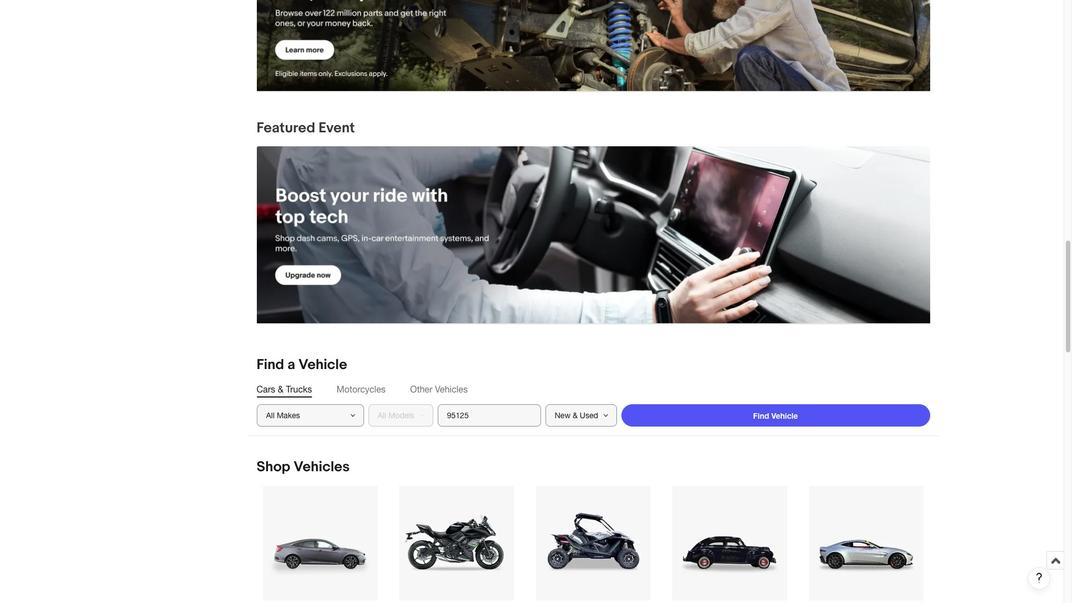 Task type: vqa. For each thing, say whether or not it's contained in the screenshot.
cars & trucks
yes



Task type: describe. For each thing, give the bounding box(es) containing it.
motorcycles
[[337, 385, 386, 395]]

other
[[410, 385, 433, 395]]

vehicles for other vehicles
[[435, 385, 468, 395]]

find vehicle
[[754, 411, 798, 421]]

shop
[[257, 459, 291, 476]]

vehicles for shop vehicles
[[294, 459, 350, 476]]

find for find a vehicle
[[257, 357, 284, 374]]

cars & trucks
[[257, 385, 312, 395]]

other vehicles
[[410, 385, 468, 395]]

&
[[278, 385, 284, 395]]

find vehicle button
[[622, 405, 930, 427]]

featured event
[[257, 120, 355, 137]]

event
[[319, 120, 355, 137]]

0 vertical spatial vehicle
[[299, 357, 347, 374]]



Task type: locate. For each thing, give the bounding box(es) containing it.
1 vertical spatial vehicles
[[294, 459, 350, 476]]

ZIP Code (Required) text field
[[438, 405, 541, 427]]

1 horizontal spatial find
[[754, 411, 770, 421]]

0 vertical spatial find
[[257, 357, 284, 374]]

cars
[[257, 385, 275, 395]]

find a vehicle
[[257, 357, 347, 374]]

guaranteed to fit your ride, every time image
[[257, 0, 930, 91]]

trucks
[[286, 385, 312, 395]]

a
[[288, 357, 295, 374]]

boost your ride with top tech image
[[257, 146, 930, 324]]

vehicles
[[435, 385, 468, 395], [294, 459, 350, 476]]

None text field
[[257, 146, 930, 324]]

0 vertical spatial vehicles
[[435, 385, 468, 395]]

1 vertical spatial vehicle
[[772, 411, 798, 421]]

1 horizontal spatial vehicles
[[435, 385, 468, 395]]

vehicles right the shop
[[294, 459, 350, 476]]

find inside button
[[754, 411, 770, 421]]

shop vehicles
[[257, 459, 350, 476]]

0 horizontal spatial vehicles
[[294, 459, 350, 476]]

vehicle
[[299, 357, 347, 374], [772, 411, 798, 421]]

find
[[257, 357, 284, 374], [754, 411, 770, 421]]

help, opens dialogs image
[[1034, 573, 1045, 584]]

featured
[[257, 120, 315, 137]]

tab list
[[257, 383, 930, 396]]

0 horizontal spatial vehicle
[[299, 357, 347, 374]]

None text field
[[257, 0, 930, 92]]

0 horizontal spatial find
[[257, 357, 284, 374]]

1 horizontal spatial vehicle
[[772, 411, 798, 421]]

vehicle inside button
[[772, 411, 798, 421]]

find for find vehicle
[[754, 411, 770, 421]]

1 vertical spatial find
[[754, 411, 770, 421]]

tab list containing cars & trucks
[[257, 383, 930, 396]]

vehicles right the other
[[435, 385, 468, 395]]



